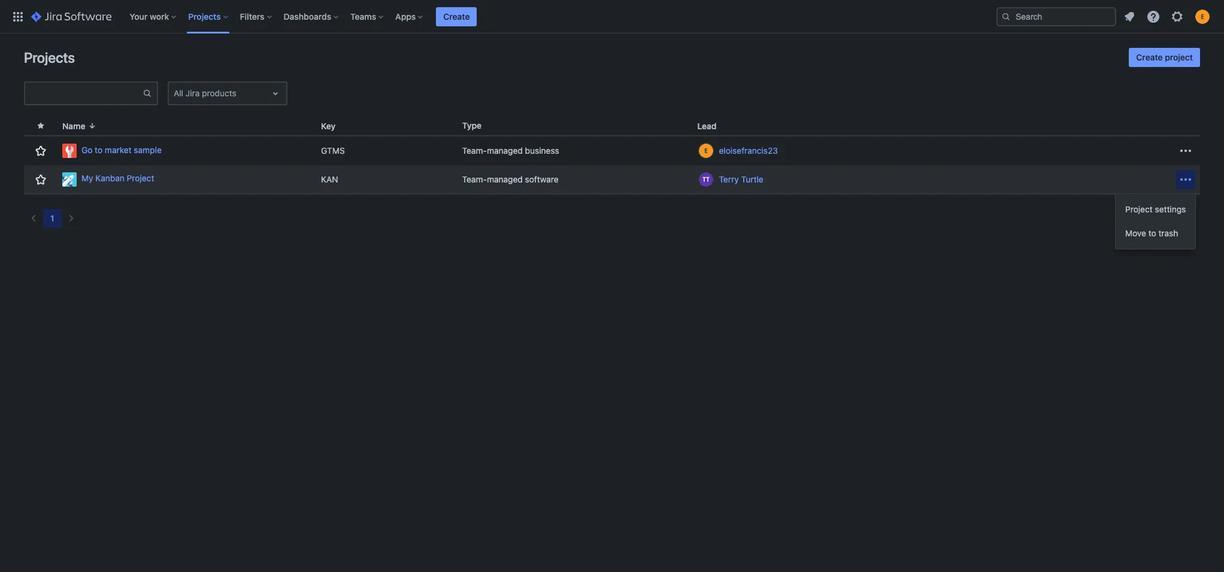 Task type: locate. For each thing, give the bounding box(es) containing it.
0 horizontal spatial to
[[95, 145, 103, 155]]

previous image
[[26, 211, 41, 226]]

managed down team-managed business
[[487, 174, 523, 184]]

projects
[[188, 11, 221, 21], [24, 49, 75, 66]]

2 managed from the top
[[487, 174, 523, 184]]

project settings link
[[1116, 198, 1196, 222]]

kanban
[[95, 173, 125, 183]]

move to trash button
[[1116, 222, 1196, 246]]

to inside "button"
[[1149, 228, 1156, 238]]

1 team- from the top
[[462, 146, 487, 156]]

lead button
[[693, 119, 731, 133]]

create right "apps" popup button
[[443, 11, 470, 21]]

teams
[[351, 11, 376, 21]]

1 horizontal spatial project
[[1126, 204, 1153, 214]]

my kanban project link
[[62, 172, 312, 187]]

group containing project settings
[[1116, 194, 1196, 249]]

managed
[[487, 146, 523, 156], [487, 174, 523, 184]]

jira software image
[[31, 9, 112, 24], [31, 9, 112, 24]]

open image
[[268, 86, 283, 101]]

create project button
[[1129, 48, 1200, 67]]

group
[[1116, 194, 1196, 249]]

software
[[525, 174, 559, 184]]

1 vertical spatial team-
[[462, 174, 487, 184]]

project
[[127, 173, 154, 183], [1126, 204, 1153, 214]]

1 horizontal spatial create
[[1137, 52, 1163, 62]]

more image
[[1179, 172, 1193, 187]]

star my kanban project image
[[34, 172, 48, 187]]

go to market sample link
[[62, 144, 312, 158]]

1
[[50, 213, 54, 223]]

move to trash
[[1126, 228, 1179, 238]]

appswitcher icon image
[[11, 9, 25, 24]]

0 vertical spatial managed
[[487, 146, 523, 156]]

2 team- from the top
[[462, 174, 487, 184]]

help image
[[1146, 9, 1161, 24]]

to for move
[[1149, 228, 1156, 238]]

team-managed software
[[462, 174, 559, 184]]

0 vertical spatial project
[[127, 173, 154, 183]]

to
[[95, 145, 103, 155], [1149, 228, 1156, 238]]

project down sample
[[127, 173, 154, 183]]

managed up team-managed software
[[487, 146, 523, 156]]

0 horizontal spatial create
[[443, 11, 470, 21]]

0 vertical spatial create
[[443, 11, 470, 21]]

dashboards button
[[280, 7, 343, 26]]

terry turtle
[[719, 174, 764, 184]]

0 vertical spatial team-
[[462, 146, 487, 156]]

team- down team-managed business
[[462, 174, 487, 184]]

None text field
[[25, 85, 143, 102], [174, 87, 176, 99], [25, 85, 143, 102], [174, 87, 176, 99]]

market
[[105, 145, 132, 155]]

banner
[[0, 0, 1224, 34]]

create for create project
[[1137, 52, 1163, 62]]

1 vertical spatial to
[[1149, 228, 1156, 238]]

1 vertical spatial project
[[1126, 204, 1153, 214]]

0 horizontal spatial project
[[127, 173, 154, 183]]

star go to market sample image
[[34, 144, 48, 158]]

turtle
[[741, 174, 764, 184]]

project up "move"
[[1126, 204, 1153, 214]]

type
[[462, 120, 482, 131]]

primary element
[[7, 0, 997, 33]]

create inside create project button
[[1137, 52, 1163, 62]]

create inside create "button"
[[443, 11, 470, 21]]

to inside 'link'
[[95, 145, 103, 155]]

1 vertical spatial projects
[[24, 49, 75, 66]]

0 vertical spatial projects
[[188, 11, 221, 21]]

0 vertical spatial to
[[95, 145, 103, 155]]

lead
[[698, 121, 717, 131]]

terry
[[719, 174, 739, 184]]

to right go
[[95, 145, 103, 155]]

team- down type
[[462, 146, 487, 156]]

1 managed from the top
[[487, 146, 523, 156]]

1 vertical spatial create
[[1137, 52, 1163, 62]]

projects right work
[[188, 11, 221, 21]]

move
[[1126, 228, 1146, 238]]

to left the trash
[[1149, 228, 1156, 238]]

team-
[[462, 146, 487, 156], [462, 174, 487, 184]]

create left project
[[1137, 52, 1163, 62]]

go
[[81, 145, 92, 155]]

projects button
[[185, 7, 233, 26]]

to for go
[[95, 145, 103, 155]]

1 horizontal spatial to
[[1149, 228, 1156, 238]]

trash
[[1159, 228, 1179, 238]]

settings image
[[1170, 9, 1185, 24]]

projects down appswitcher icon
[[24, 49, 75, 66]]

1 horizontal spatial projects
[[188, 11, 221, 21]]

create project
[[1137, 52, 1193, 62]]

create
[[443, 11, 470, 21], [1137, 52, 1163, 62]]

1 vertical spatial managed
[[487, 174, 523, 184]]



Task type: describe. For each thing, give the bounding box(es) containing it.
filters button
[[236, 7, 276, 26]]

notifications image
[[1123, 9, 1137, 24]]

Search field
[[997, 7, 1117, 26]]

teams button
[[347, 7, 388, 26]]

eloisefrancis23 link
[[719, 145, 778, 157]]

managed for software
[[487, 174, 523, 184]]

banner containing your work
[[0, 0, 1224, 34]]

project inside project settings link
[[1126, 204, 1153, 214]]

gtms
[[321, 146, 345, 156]]

project inside my kanban project link
[[127, 173, 154, 183]]

filters
[[240, 11, 265, 21]]

create for create
[[443, 11, 470, 21]]

apps
[[395, 11, 416, 21]]

apps button
[[392, 7, 428, 26]]

search image
[[1002, 12, 1011, 21]]

terry turtle link
[[719, 173, 764, 185]]

dashboards
[[284, 11, 331, 21]]

name button
[[57, 119, 102, 133]]

your profile and settings image
[[1196, 9, 1210, 24]]

team- for team-managed business
[[462, 146, 487, 156]]

jira
[[186, 88, 200, 98]]

my kanban project
[[81, 173, 154, 183]]

more image
[[1179, 144, 1193, 158]]

settings
[[1155, 204, 1186, 214]]

your
[[130, 11, 148, 21]]

name
[[62, 121, 85, 131]]

managed for business
[[487, 146, 523, 156]]

create button
[[436, 7, 477, 26]]

project
[[1165, 52, 1193, 62]]

next image
[[64, 211, 78, 226]]

go to market sample
[[81, 145, 162, 155]]

your work
[[130, 11, 169, 21]]

0 horizontal spatial projects
[[24, 49, 75, 66]]

project settings
[[1126, 204, 1186, 214]]

products
[[202, 88, 237, 98]]

all jira products
[[174, 88, 237, 98]]

sample
[[134, 145, 162, 155]]

key button
[[316, 119, 350, 133]]

work
[[150, 11, 169, 21]]

1 button
[[43, 209, 61, 228]]

key
[[321, 121, 336, 131]]

team- for team-managed software
[[462, 174, 487, 184]]

kan
[[321, 174, 338, 184]]

business
[[525, 146, 559, 156]]

team-managed business
[[462, 146, 559, 156]]

all
[[174, 88, 183, 98]]

projects inside "popup button"
[[188, 11, 221, 21]]

my
[[81, 173, 93, 183]]

eloisefrancis23
[[719, 146, 778, 156]]

your work button
[[126, 7, 181, 26]]



Task type: vqa. For each thing, say whether or not it's contained in the screenshot.
Done issues issues
no



